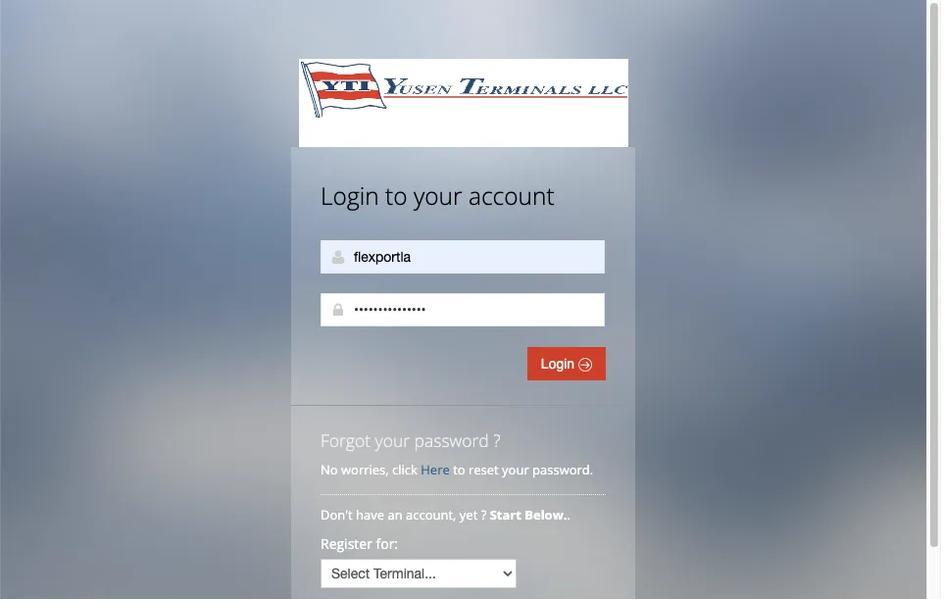 Task type: describe. For each thing, give the bounding box(es) containing it.
below.
[[525, 506, 567, 524]]

2 vertical spatial your
[[502, 461, 529, 478]]

login for login
[[541, 356, 578, 372]]

password.
[[532, 461, 593, 478]]

? inside "forgot your password ? no worries, click here to reset your password."
[[493, 428, 501, 452]]

an
[[388, 506, 403, 524]]

Password password field
[[321, 293, 605, 326]]

no
[[321, 461, 338, 478]]

Username text field
[[321, 240, 605, 274]]

reset
[[469, 461, 499, 478]]

register for:
[[321, 534, 398, 553]]

login button
[[527, 347, 606, 380]]

account
[[469, 179, 555, 212]]

start
[[490, 506, 521, 524]]

account,
[[406, 506, 456, 524]]

0 vertical spatial your
[[414, 179, 462, 212]]

here link
[[421, 461, 450, 478]]

.
[[567, 506, 571, 524]]

to inside "forgot your password ? no worries, click here to reset your password."
[[453, 461, 465, 478]]

forgot your password ? no worries, click here to reset your password.
[[321, 428, 593, 478]]

lock image
[[330, 302, 346, 318]]

register
[[321, 534, 372, 553]]



Task type: locate. For each thing, give the bounding box(es) containing it.
your right reset
[[502, 461, 529, 478]]

2 horizontal spatial your
[[502, 461, 529, 478]]

0 horizontal spatial login
[[321, 179, 379, 212]]

0 horizontal spatial ?
[[481, 506, 487, 524]]

to right the here link
[[453, 461, 465, 478]]

0 horizontal spatial to
[[385, 179, 407, 212]]

your up "username" text field
[[414, 179, 462, 212]]

1 vertical spatial your
[[375, 428, 410, 452]]

login for login to your account
[[321, 179, 379, 212]]

1 vertical spatial to
[[453, 461, 465, 478]]

to
[[385, 179, 407, 212], [453, 461, 465, 478]]

login to your account
[[321, 179, 555, 212]]

1 horizontal spatial ?
[[493, 428, 501, 452]]

have
[[356, 506, 384, 524]]

your
[[414, 179, 462, 212], [375, 428, 410, 452], [502, 461, 529, 478]]

login
[[321, 179, 379, 212], [541, 356, 578, 372]]

yet
[[460, 506, 478, 524]]

for:
[[376, 534, 398, 553]]

1 horizontal spatial your
[[414, 179, 462, 212]]

0 vertical spatial to
[[385, 179, 407, 212]]

don't have an account, yet ? start below. .
[[321, 506, 574, 524]]

don't
[[321, 506, 353, 524]]

here
[[421, 461, 450, 478]]

to up "username" text field
[[385, 179, 407, 212]]

? up reset
[[493, 428, 501, 452]]

1 vertical spatial ?
[[481, 506, 487, 524]]

? right yet
[[481, 506, 487, 524]]

password
[[414, 428, 489, 452]]

0 vertical spatial ?
[[493, 428, 501, 452]]

forgot
[[321, 428, 371, 452]]

click
[[392, 461, 418, 478]]

1 vertical spatial login
[[541, 356, 578, 372]]

1 horizontal spatial login
[[541, 356, 578, 372]]

worries,
[[341, 461, 389, 478]]

user image
[[330, 249, 346, 265]]

?
[[493, 428, 501, 452], [481, 506, 487, 524]]

0 horizontal spatial your
[[375, 428, 410, 452]]

your up click
[[375, 428, 410, 452]]

login inside "button"
[[541, 356, 578, 372]]

1 horizontal spatial to
[[453, 461, 465, 478]]

swapright image
[[578, 358, 592, 372]]

0 vertical spatial login
[[321, 179, 379, 212]]



Task type: vqa. For each thing, say whether or not it's contained in the screenshot.
to to the bottom
yes



